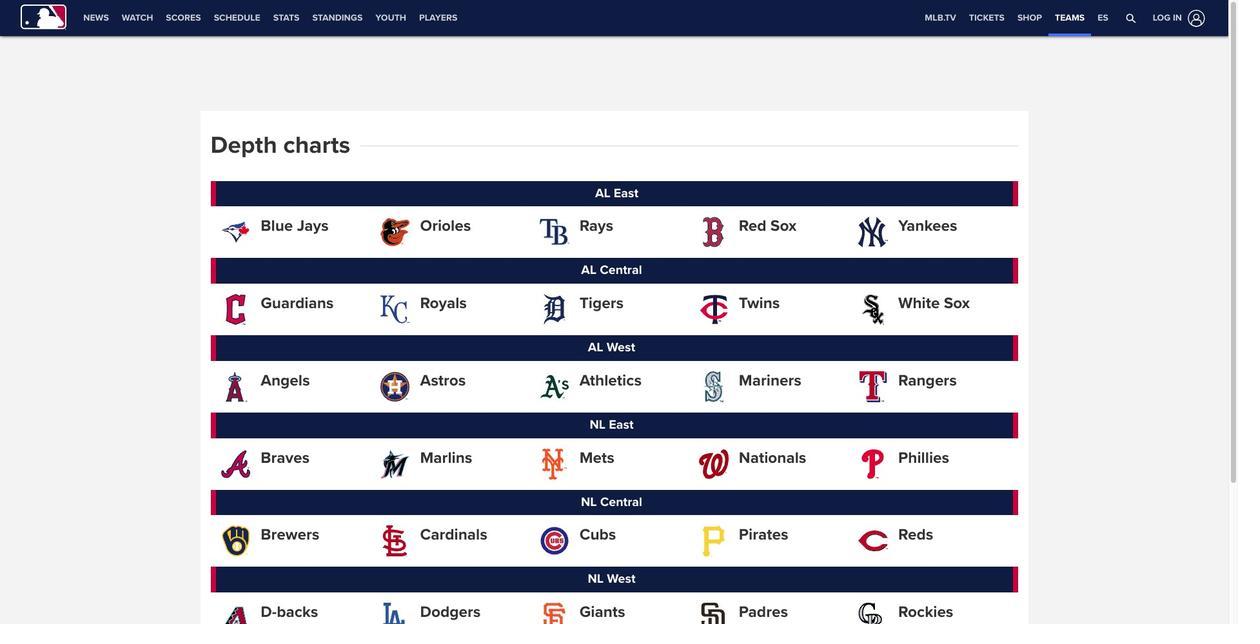 Task type: describe. For each thing, give the bounding box(es) containing it.
brewers
[[261, 526, 319, 544]]

jays
[[297, 217, 329, 236]]

tickets link
[[963, 0, 1011, 36]]

al for al east
[[595, 185, 610, 201]]

los angeles angels logo image
[[221, 371, 250, 402]]

pittsburgh pirates logo image
[[699, 526, 729, 557]]

astros
[[420, 371, 466, 390]]

scores
[[166, 12, 201, 23]]

secondary navigation element
[[77, 0, 464, 36]]

mariners
[[739, 371, 801, 390]]

top navigation element
[[0, 0, 1228, 36]]

arizona diamondbacks logo image
[[221, 603, 250, 624]]

central for nl central
[[600, 494, 642, 510]]

mlb.tv
[[925, 12, 956, 23]]

es link
[[1091, 0, 1115, 36]]

sox for red sox
[[770, 217, 796, 236]]

white sox
[[898, 294, 970, 313]]

detroit tigers logo image
[[540, 294, 569, 325]]

red sox
[[739, 217, 796, 236]]

los angeles dodgers logo image
[[380, 603, 410, 624]]

players
[[419, 12, 457, 23]]

shop
[[1018, 12, 1042, 23]]

atlanta braves logo image
[[221, 449, 250, 479]]

cleveland indians logo image
[[221, 294, 250, 325]]

teams
[[1055, 12, 1085, 23]]

sox for white sox
[[944, 294, 970, 313]]

al central
[[581, 263, 642, 278]]

mets
[[579, 449, 614, 467]]

twins
[[739, 294, 780, 313]]

yankees
[[898, 217, 957, 236]]

nl central
[[581, 494, 642, 510]]

depth
[[211, 131, 277, 160]]

philadelphia phillies logo image
[[858, 449, 888, 479]]

scores link
[[160, 0, 207, 36]]

west for nl west
[[607, 571, 636, 587]]

teams link
[[1049, 0, 1091, 34]]

es
[[1098, 12, 1108, 23]]

in
[[1173, 12, 1182, 23]]

st. louis cardinals logo image
[[380, 526, 410, 557]]

cincinnati reds logo image
[[858, 526, 888, 557]]

rays
[[579, 217, 613, 236]]

major league baseball image
[[21, 4, 67, 30]]

central for al central
[[600, 263, 642, 278]]

watch link
[[115, 0, 160, 36]]

news link
[[77, 0, 115, 36]]

dodgers
[[420, 603, 481, 622]]

schedule
[[214, 12, 260, 23]]

new york yankees logo image
[[858, 217, 888, 248]]

cubs
[[579, 526, 616, 544]]

youth link
[[369, 0, 413, 36]]

red
[[739, 217, 766, 236]]

angels
[[261, 371, 310, 390]]

tickets
[[969, 12, 1005, 23]]

baltimore orioles logo image
[[380, 217, 410, 248]]

nl for nl east
[[590, 417, 606, 433]]

east for nl east
[[609, 417, 634, 433]]

orioles
[[420, 217, 471, 236]]

al west
[[588, 340, 635, 355]]

pirates
[[739, 526, 788, 544]]



Task type: locate. For each thing, give the bounding box(es) containing it.
0 vertical spatial central
[[600, 263, 642, 278]]

schedule link
[[207, 0, 267, 36]]

colorado rockies logo image
[[858, 603, 888, 624]]

1 vertical spatial east
[[609, 417, 634, 433]]

minnesota twins logo image
[[699, 294, 729, 325]]

d-
[[261, 603, 277, 622]]

toronto blue jays logo image
[[221, 217, 250, 248]]

tigers
[[579, 294, 624, 313]]

standings
[[312, 12, 363, 23]]

al for al central
[[581, 263, 597, 278]]

2 central from the top
[[600, 494, 642, 510]]

rockies
[[898, 603, 953, 622]]

news
[[83, 12, 109, 23]]

nl for nl central
[[581, 494, 597, 510]]

chicago white sox logo image
[[858, 294, 888, 325]]

log in button
[[1145, 7, 1208, 29]]

kansas city royals logo image
[[380, 294, 410, 325]]

al east
[[595, 185, 638, 201]]

1 vertical spatial al
[[581, 263, 597, 278]]

east for al east
[[614, 185, 638, 201]]

0 vertical spatial nl
[[590, 417, 606, 433]]

houston astros logo image
[[380, 371, 410, 402]]

san diego padres logo image
[[699, 603, 729, 624]]

seattle mariners logo image
[[699, 371, 729, 402]]

san francisco giants logo image
[[540, 603, 569, 624]]

stats
[[273, 12, 299, 23]]

padres
[[739, 603, 788, 622]]

west up 'giants'
[[607, 571, 636, 587]]

tertiary navigation element
[[918, 0, 1115, 36]]

braves
[[261, 449, 310, 467]]

charts
[[283, 131, 350, 160]]

2 vertical spatial nl
[[588, 571, 604, 587]]

nl
[[590, 417, 606, 433], [581, 494, 597, 510], [588, 571, 604, 587]]

blue
[[261, 217, 293, 236]]

marlins
[[420, 449, 472, 467]]

al up rays
[[595, 185, 610, 201]]

1 vertical spatial west
[[607, 571, 636, 587]]

backs
[[277, 603, 318, 622]]

nationals
[[739, 449, 806, 467]]

nl west
[[588, 571, 636, 587]]

players link
[[413, 0, 464, 36]]

central
[[600, 263, 642, 278], [600, 494, 642, 510]]

chicago cubs logo image
[[540, 526, 569, 557]]

1 vertical spatial sox
[[944, 294, 970, 313]]

al up athletics
[[588, 340, 603, 355]]

d-backs
[[261, 603, 318, 622]]

royals
[[420, 294, 467, 313]]

mlb.tv link
[[918, 0, 963, 36]]

nl up 'giants'
[[588, 571, 604, 587]]

al for al west
[[588, 340, 603, 355]]

athletics
[[579, 371, 642, 390]]

oakland athletics logo image
[[540, 371, 569, 402]]

rangers
[[898, 371, 957, 390]]

west for al west
[[607, 340, 635, 355]]

blue jays
[[261, 217, 329, 236]]

nl east
[[590, 417, 634, 433]]

al up tigers
[[581, 263, 597, 278]]

al
[[595, 185, 610, 201], [581, 263, 597, 278], [588, 340, 603, 355]]

nl up mets at left
[[590, 417, 606, 433]]

tampa bay rays logo image
[[540, 217, 569, 248]]

stats link
[[267, 0, 306, 36]]

new york mets logo image
[[540, 449, 569, 479]]

central up "cubs"
[[600, 494, 642, 510]]

miami marlins logo image
[[380, 449, 410, 479]]

1 vertical spatial nl
[[581, 494, 597, 510]]

nl up "cubs"
[[581, 494, 597, 510]]

youth
[[375, 12, 406, 23]]

guardians
[[261, 294, 334, 313]]

depth charts
[[211, 131, 350, 160]]

cardinals
[[420, 526, 487, 544]]

nl for nl west
[[588, 571, 604, 587]]

1 central from the top
[[600, 263, 642, 278]]

east
[[614, 185, 638, 201], [609, 417, 634, 433]]

boston red sox logo image
[[699, 217, 729, 248]]

sox right the white
[[944, 294, 970, 313]]

west up athletics
[[607, 340, 635, 355]]

0 vertical spatial east
[[614, 185, 638, 201]]

shop link
[[1011, 0, 1049, 36]]

reds
[[898, 526, 933, 544]]

milwaukee brewers logo image
[[221, 526, 250, 557]]

phillies
[[898, 449, 949, 467]]

log
[[1153, 12, 1171, 23]]

central up tigers
[[600, 263, 642, 278]]

standings link
[[306, 0, 369, 36]]

search image
[[1126, 13, 1136, 23]]

giants
[[579, 603, 625, 622]]

white
[[898, 294, 940, 313]]

log in
[[1153, 12, 1182, 23]]

texas rangers logo image
[[858, 371, 888, 402]]

0 vertical spatial al
[[595, 185, 610, 201]]

0 vertical spatial west
[[607, 340, 635, 355]]

2 vertical spatial al
[[588, 340, 603, 355]]

west
[[607, 340, 635, 355], [607, 571, 636, 587]]

1 horizontal spatial sox
[[944, 294, 970, 313]]

watch
[[122, 12, 153, 23]]

sox right red in the right top of the page
[[770, 217, 796, 236]]

1 vertical spatial central
[[600, 494, 642, 510]]

0 horizontal spatial sox
[[770, 217, 796, 236]]

washington nationals logo image
[[699, 449, 729, 479]]

0 vertical spatial sox
[[770, 217, 796, 236]]

sox
[[770, 217, 796, 236], [944, 294, 970, 313]]



Task type: vqa. For each thing, say whether or not it's contained in the screenshot.


